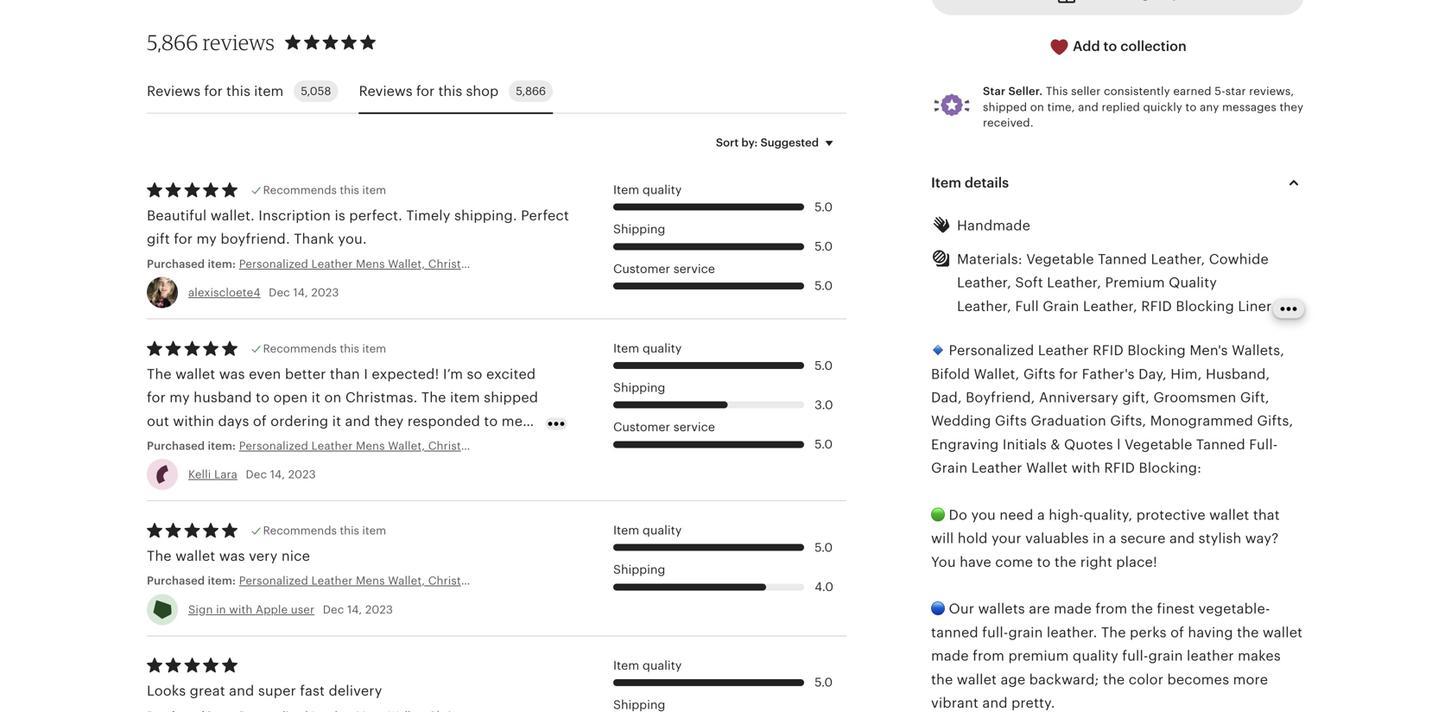 Task type: describe. For each thing, give the bounding box(es) containing it.
1 gifts, from the left
[[1111, 413, 1147, 429]]

for inside 🔹  personalized leather rfid blocking men's wallets, bifold wallet, gifts for father's day, him, husband, dad, boyfriend, anniversary gift, groomsmen gift, wedding gifts graduation gifts, monogrammed gifts, engraving initials & quotes l vegetable tanned full- grain leather wallet with rfid blocking:
[[1060, 366, 1079, 382]]

wallet
[[1027, 460, 1068, 476]]

rfid inside materials: vegetable tanned leather, cowhide leather, soft leather, premium quality leather, full grain leather, rfid blocking liner
[[1142, 298, 1173, 314]]

and inside 🟢   do you need a high-quality, protective wallet that will hold your valuables in a secure and stylish way? you have come to the right place!
[[1170, 531, 1195, 546]]

replied
[[1102, 101, 1141, 114]]

messages
[[1223, 101, 1277, 114]]

this for 4.0
[[340, 524, 359, 537]]

of
[[1171, 625, 1185, 640]]

this for 3.0
[[340, 342, 359, 355]]

will
[[932, 531, 954, 546]]

for down 5,866 reviews
[[204, 83, 223, 99]]

recommends this item for perfect.
[[263, 184, 386, 197]]

collection
[[1121, 38, 1187, 54]]

sort by: suggested button
[[703, 125, 853, 161]]

beautiful wallet. inscription is perfect. timely shipping. perfect gift for my boyfriend. thank you.
[[147, 208, 569, 247]]

5-
[[1215, 85, 1226, 98]]

item inside dropdown button
[[932, 175, 962, 190]]

groomsmen
[[1154, 390, 1237, 405]]

quality inside 🔵   our wallets are made from the finest vegetable- tanned full-grain leather. the perks of having the wallet made from premium quality full-grain leather makes the wallet age backward; the color becomes more vibrant and pretty.
[[1073, 648, 1119, 664]]

lara
[[214, 468, 238, 481]]

&
[[1051, 437, 1061, 452]]

for inside 'beautiful wallet. inscription is perfect. timely shipping. perfect gift for my boyfriend. thank you.'
[[174, 231, 193, 247]]

perfect.
[[349, 208, 403, 223]]

super
[[258, 683, 296, 699]]

star seller.
[[983, 85, 1043, 98]]

alexiscloete4 dec 14, 2023
[[188, 286, 339, 299]]

4 shipping from the top
[[614, 698, 666, 712]]

leather, right soft
[[1048, 275, 1102, 291]]

monogrammed
[[1151, 413, 1254, 429]]

looks
[[147, 683, 186, 699]]

day,
[[1139, 366, 1167, 382]]

add
[[1073, 38, 1101, 54]]

0 horizontal spatial full-
[[983, 625, 1009, 640]]

2 gifts, from the left
[[1258, 413, 1294, 429]]

wallet,
[[974, 366, 1020, 382]]

premium
[[1009, 648, 1070, 664]]

gift
[[147, 231, 170, 247]]

seller.
[[1009, 85, 1043, 98]]

🔹
[[932, 343, 946, 358]]

leather, left full
[[958, 298, 1012, 314]]

quality,
[[1084, 507, 1133, 523]]

full
[[1016, 298, 1040, 314]]

grain inside 🔹  personalized leather rfid blocking men's wallets, bifold wallet, gifts for father's day, him, husband, dad, boyfriend, anniversary gift, groomsmen gift, wedding gifts graduation gifts, monogrammed gifts, engraving initials & quotes l vegetable tanned full- grain leather wallet with rfid blocking:
[[932, 460, 968, 476]]

dad,
[[932, 390, 963, 405]]

husband,
[[1206, 366, 1271, 382]]

2 vertical spatial dec
[[323, 603, 344, 616]]

customer service for 5.0
[[614, 262, 715, 276]]

1 vertical spatial 14,
[[270, 468, 285, 481]]

wallets,
[[1232, 343, 1285, 358]]

in inside 🟢   do you need a high-quality, protective wallet that will hold your valuables in a secure and stylish way? you have come to the right place!
[[1093, 531, 1106, 546]]

0 horizontal spatial grain
[[1009, 625, 1044, 640]]

perks
[[1130, 625, 1167, 640]]

alexiscloete4 link
[[188, 286, 261, 299]]

shipped
[[983, 101, 1028, 114]]

🔵
[[932, 601, 946, 617]]

materials:
[[958, 251, 1023, 267]]

wallet up vibrant
[[957, 672, 997, 687]]

finest
[[1158, 601, 1195, 617]]

looks great and super fast delivery
[[147, 683, 382, 699]]

item quality for the wallet was very nice
[[614, 523, 682, 537]]

quality for beautiful wallet. inscription is perfect. timely shipping. perfect gift for my boyfriend. thank you.
[[643, 183, 682, 197]]

0 horizontal spatial made
[[932, 648, 969, 664]]

1 vertical spatial dec
[[246, 468, 267, 481]]

item details button
[[916, 162, 1321, 203]]

1 5.0 from the top
[[815, 200, 833, 214]]

shipping.
[[455, 208, 517, 223]]

any
[[1201, 101, 1220, 114]]

on
[[1031, 101, 1045, 114]]

apple
[[256, 603, 288, 616]]

inscription
[[259, 208, 331, 223]]

color
[[1129, 672, 1164, 687]]

full-
[[1250, 437, 1279, 452]]

high-
[[1049, 507, 1084, 523]]

grain inside materials: vegetable tanned leather, cowhide leather, soft leather, premium quality leather, full grain leather, rfid blocking liner
[[1043, 298, 1080, 314]]

purchased for the wallet was very nice
[[147, 574, 205, 587]]

sign in with apple user dec 14, 2023
[[188, 603, 393, 616]]

you.
[[338, 231, 367, 247]]

engraving
[[932, 437, 999, 452]]

wallet inside 🟢   do you need a high-quality, protective wallet that will hold your valuables in a secure and stylish way? you have come to the right place!
[[1210, 507, 1250, 523]]

leather
[[1187, 648, 1235, 664]]

need
[[1000, 507, 1034, 523]]

shipping for 5.0
[[614, 222, 666, 236]]

2 recommends this item from the top
[[263, 342, 386, 355]]

1 vertical spatial a
[[1109, 531, 1117, 546]]

fast
[[300, 683, 325, 699]]

soft
[[1016, 275, 1044, 291]]

2 purchased item: from the top
[[147, 439, 239, 452]]

customer for 3.0
[[614, 420, 671, 434]]

gift,
[[1123, 390, 1150, 405]]

with inside 🔹  personalized leather rfid blocking men's wallets, bifold wallet, gifts for father's day, him, husband, dad, boyfriend, anniversary gift, groomsmen gift, wedding gifts graduation gifts, monogrammed gifts, engraving initials & quotes l vegetable tanned full- grain leather wallet with rfid blocking:
[[1072, 460, 1101, 476]]

2 vertical spatial 2023
[[365, 603, 393, 616]]

consistently
[[1104, 85, 1171, 98]]

tab list containing reviews for this item
[[147, 70, 847, 114]]

item: for wallet
[[208, 574, 236, 587]]

valuables
[[1026, 531, 1089, 546]]

shipping for 3.0
[[614, 381, 666, 395]]

item for 4.0
[[362, 524, 386, 537]]

to inside button
[[1104, 38, 1118, 54]]

1 horizontal spatial made
[[1054, 601, 1092, 617]]

gift,
[[1241, 390, 1270, 405]]

quality for looks great and super fast delivery
[[643, 658, 682, 672]]

0 vertical spatial the
[[147, 548, 172, 564]]

l
[[1118, 437, 1121, 452]]

alexiscloete4
[[188, 286, 261, 299]]

2 recommends from the top
[[263, 342, 337, 355]]

quickly
[[1144, 101, 1183, 114]]

tanned inside 🔹  personalized leather rfid blocking men's wallets, bifold wallet, gifts for father's day, him, husband, dad, boyfriend, anniversary gift, groomsmen gift, wedding gifts graduation gifts, monogrammed gifts, engraving initials & quotes l vegetable tanned full- grain leather wallet with rfid blocking:
[[1197, 437, 1246, 452]]

item inside tab list
[[254, 83, 284, 99]]

sign
[[188, 603, 213, 616]]

is
[[335, 208, 346, 223]]

purchased for beautiful wallet. inscription is perfect. timely shipping. perfect gift for my boyfriend. thank you.
[[147, 257, 205, 270]]

handmade
[[958, 218, 1031, 233]]

0 horizontal spatial in
[[216, 603, 226, 616]]

wedding
[[932, 413, 992, 429]]

wallet.
[[211, 208, 255, 223]]

received.
[[983, 116, 1034, 129]]

item for 5.0
[[362, 184, 386, 197]]

the up vibrant
[[932, 672, 954, 687]]

4 5.0 from the top
[[815, 358, 833, 372]]

you
[[972, 507, 996, 523]]

bifold
[[932, 366, 971, 382]]

tanned inside materials: vegetable tanned leather, cowhide leather, soft leather, premium quality leather, full grain leather, rfid blocking liner
[[1099, 251, 1148, 267]]

have
[[960, 554, 992, 570]]

quality
[[1169, 275, 1218, 291]]

secure
[[1121, 531, 1166, 546]]

liner
[[1239, 298, 1273, 314]]

2 5.0 from the top
[[815, 239, 833, 253]]

purchased item: for wallet
[[147, 574, 239, 587]]

father's
[[1082, 366, 1135, 382]]

add to collection button
[[932, 25, 1305, 68]]

5,058
[[301, 85, 331, 98]]

2 item quality from the top
[[614, 341, 682, 355]]

customer service for 3.0
[[614, 420, 715, 434]]

quotes
[[1065, 437, 1114, 452]]

leather, up quality
[[1152, 251, 1206, 267]]

7 5.0 from the top
[[815, 676, 833, 689]]

makes
[[1239, 648, 1282, 664]]

blocking inside materials: vegetable tanned leather, cowhide leather, soft leather, premium quality leather, full grain leather, rfid blocking liner
[[1177, 298, 1235, 314]]

very
[[249, 548, 278, 564]]



Task type: locate. For each thing, give the bounding box(es) containing it.
my
[[197, 231, 217, 247]]

was
[[219, 548, 245, 564]]

3 purchased from the top
[[147, 574, 205, 587]]

1 vertical spatial gifts
[[995, 413, 1028, 429]]

in up right
[[1093, 531, 1106, 546]]

2 vertical spatial item:
[[208, 574, 236, 587]]

🟢   do you need a high-quality, protective wallet that will hold your valuables in a secure and stylish way? you have come to the right place!
[[932, 507, 1281, 570]]

2 horizontal spatial to
[[1186, 101, 1197, 114]]

perfect
[[521, 208, 569, 223]]

3.0
[[815, 398, 834, 412]]

1 reviews from the left
[[147, 83, 201, 99]]

recommends up the inscription
[[263, 184, 337, 197]]

2 reviews from the left
[[359, 83, 413, 99]]

reviews for reviews for this item
[[147, 83, 201, 99]]

5 5.0 from the top
[[815, 437, 833, 451]]

2023 down "thank"
[[311, 286, 339, 299]]

1 horizontal spatial from
[[1096, 601, 1128, 617]]

2 vertical spatial rfid
[[1105, 460, 1136, 476]]

0 vertical spatial customer service
[[614, 262, 715, 276]]

from up age
[[973, 648, 1005, 664]]

🔵   our wallets are made from the finest vegetable- tanned full-grain leather. the perks of having the wallet made from premium quality full-grain leather makes the wallet age backward; the color becomes more vibrant and pretty.
[[932, 601, 1303, 711]]

protective
[[1137, 507, 1206, 523]]

a
[[1038, 507, 1046, 523], [1109, 531, 1117, 546]]

vegetable up soft
[[1027, 251, 1095, 267]]

0 horizontal spatial with
[[229, 603, 253, 616]]

1 vertical spatial to
[[1186, 101, 1197, 114]]

0 horizontal spatial grain
[[932, 460, 968, 476]]

14, down "thank"
[[293, 286, 308, 299]]

recommends this item up nice
[[263, 524, 386, 537]]

2023
[[311, 286, 339, 299], [288, 468, 316, 481], [365, 603, 393, 616]]

purchased item:
[[147, 257, 239, 270], [147, 439, 239, 452], [147, 574, 239, 587]]

to down valuables
[[1037, 554, 1051, 570]]

age
[[1001, 672, 1026, 687]]

grain right full
[[1043, 298, 1080, 314]]

with left "apple"
[[229, 603, 253, 616]]

1 horizontal spatial with
[[1072, 460, 1101, 476]]

customer service
[[614, 262, 715, 276], [614, 420, 715, 434]]

1 vertical spatial recommends this item
[[263, 342, 386, 355]]

the down valuables
[[1055, 554, 1077, 570]]

0 horizontal spatial 14,
[[270, 468, 285, 481]]

0 vertical spatial service
[[674, 262, 715, 276]]

blocking
[[1177, 298, 1235, 314], [1128, 343, 1187, 358]]

suggested
[[761, 136, 819, 149]]

1 recommends this item from the top
[[263, 184, 386, 197]]

recommends up nice
[[263, 524, 337, 537]]

recommends for is
[[263, 184, 337, 197]]

right
[[1081, 554, 1113, 570]]

2 customer from the top
[[614, 420, 671, 434]]

come
[[996, 554, 1034, 570]]

1 vertical spatial 5,866
[[516, 85, 546, 98]]

6 5.0 from the top
[[815, 541, 833, 554]]

0 horizontal spatial from
[[973, 648, 1005, 664]]

5,866 reviews
[[147, 29, 275, 55]]

gifts right wallet,
[[1024, 366, 1056, 382]]

item quality
[[614, 183, 682, 197], [614, 341, 682, 355], [614, 523, 682, 537], [614, 658, 682, 672]]

reviews for reviews for this shop
[[359, 83, 413, 99]]

1 vertical spatial customer service
[[614, 420, 715, 434]]

premium
[[1106, 275, 1166, 291]]

1 service from the top
[[674, 262, 715, 276]]

2 shipping from the top
[[614, 381, 666, 395]]

reviews,
[[1250, 85, 1295, 98]]

kelli lara link
[[188, 468, 238, 481]]

recommends for very
[[263, 524, 337, 537]]

1 vertical spatial tanned
[[1197, 437, 1246, 452]]

1 customer from the top
[[614, 262, 671, 276]]

sign in with apple user link
[[188, 603, 315, 616]]

that
[[1254, 507, 1281, 523]]

service for 5.0
[[674, 262, 715, 276]]

blocking inside 🔹  personalized leather rfid blocking men's wallets, bifold wallet, gifts for father's day, him, husband, dad, boyfriend, anniversary gift, groomsmen gift, wedding gifts graduation gifts, monogrammed gifts, engraving initials & quotes l vegetable tanned full- grain leather wallet with rfid blocking:
[[1128, 343, 1187, 358]]

2 service from the top
[[674, 420, 715, 434]]

vegetable inside materials: vegetable tanned leather, cowhide leather, soft leather, premium quality leather, full grain leather, rfid blocking liner
[[1027, 251, 1095, 267]]

1 purchased from the top
[[147, 257, 205, 270]]

0 horizontal spatial tanned
[[1099, 251, 1148, 267]]

1 vertical spatial in
[[216, 603, 226, 616]]

gifts down the boyfriend,
[[995, 413, 1028, 429]]

0 vertical spatial in
[[1093, 531, 1106, 546]]

item: down the wallet was very nice
[[208, 574, 236, 587]]

5,866 up reviews for this item on the top left of page
[[147, 29, 198, 55]]

purchased down gift
[[147, 257, 205, 270]]

dec right user
[[323, 603, 344, 616]]

for left shop at the left
[[416, 83, 435, 99]]

1 vertical spatial customer
[[614, 420, 671, 434]]

0 vertical spatial tanned
[[1099, 251, 1148, 267]]

cowhide
[[1210, 251, 1269, 267]]

1 vertical spatial grain
[[1149, 648, 1184, 664]]

0 horizontal spatial dec
[[246, 468, 267, 481]]

1 horizontal spatial a
[[1109, 531, 1117, 546]]

stylish
[[1199, 531, 1242, 546]]

item details
[[932, 175, 1010, 190]]

1 horizontal spatial grain
[[1149, 648, 1184, 664]]

way?
[[1246, 531, 1279, 546]]

1 vertical spatial rfid
[[1093, 343, 1124, 358]]

1 customer service from the top
[[614, 262, 715, 276]]

2 vertical spatial to
[[1037, 554, 1051, 570]]

0 vertical spatial purchased item:
[[147, 257, 239, 270]]

grain
[[1043, 298, 1080, 314], [932, 460, 968, 476]]

a down 'quality,'
[[1109, 531, 1117, 546]]

recommends this item for nice
[[263, 524, 386, 537]]

to
[[1104, 38, 1118, 54], [1186, 101, 1197, 114], [1037, 554, 1051, 570]]

the inside 🟢   do you need a high-quality, protective wallet that will hold your valuables in a secure and stylish way? you have come to the right place!
[[1055, 554, 1077, 570]]

from
[[1096, 601, 1128, 617], [973, 648, 1005, 664]]

3 recommends from the top
[[263, 524, 337, 537]]

quality for the wallet was very nice
[[643, 523, 682, 537]]

0 vertical spatial from
[[1096, 601, 1128, 617]]

grain down engraving
[[932, 460, 968, 476]]

1 vertical spatial full-
[[1123, 648, 1149, 664]]

purchased item: up kelli
[[147, 439, 239, 452]]

to inside this seller consistently earned 5-star reviews, shipped on time, and replied quickly to any messages they received.
[[1186, 101, 1197, 114]]

1 vertical spatial service
[[674, 420, 715, 434]]

2 vertical spatial recommends
[[263, 524, 337, 537]]

purchased item: up sign
[[147, 574, 239, 587]]

0 vertical spatial full-
[[983, 625, 1009, 640]]

1 vertical spatial from
[[973, 648, 1005, 664]]

1 horizontal spatial full-
[[1123, 648, 1149, 664]]

to down earned
[[1186, 101, 1197, 114]]

wallet up stylish
[[1210, 507, 1250, 523]]

5,866 right shop at the left
[[516, 85, 546, 98]]

and down 'seller'
[[1079, 101, 1099, 114]]

rfid down the premium
[[1142, 298, 1173, 314]]

reviews right 5,058
[[359, 83, 413, 99]]

1 item: from the top
[[208, 257, 236, 270]]

tab list
[[147, 70, 847, 114]]

from up leather.
[[1096, 601, 1128, 617]]

made up leather.
[[1054, 601, 1092, 617]]

and down protective
[[1170, 531, 1195, 546]]

1 horizontal spatial gifts,
[[1258, 413, 1294, 429]]

reviews for this item
[[147, 83, 284, 99]]

rfid down l in the bottom of the page
[[1105, 460, 1136, 476]]

3 recommends this item from the top
[[263, 524, 386, 537]]

details
[[965, 175, 1010, 190]]

3 item: from the top
[[208, 574, 236, 587]]

5,866 for 5,866
[[516, 85, 546, 98]]

1 vertical spatial 2023
[[288, 468, 316, 481]]

0 vertical spatial item:
[[208, 257, 236, 270]]

2 purchased from the top
[[147, 439, 205, 452]]

pretty.
[[1012, 695, 1056, 711]]

0 vertical spatial leather
[[1039, 343, 1090, 358]]

add to collection
[[1070, 38, 1187, 54]]

0 vertical spatial with
[[1072, 460, 1101, 476]]

1 horizontal spatial 5,866
[[516, 85, 546, 98]]

and down age
[[983, 695, 1008, 711]]

3 purchased item: from the top
[[147, 574, 239, 587]]

1 vertical spatial recommends
[[263, 342, 337, 355]]

the up the makes
[[1238, 625, 1260, 640]]

dec right alexiscloete4
[[269, 286, 290, 299]]

1 vertical spatial vegetable
[[1125, 437, 1193, 452]]

grain up premium on the bottom of page
[[1009, 625, 1044, 640]]

kelli
[[188, 468, 211, 481]]

leather up anniversary
[[1039, 343, 1090, 358]]

full- down 'wallets'
[[983, 625, 1009, 640]]

1 vertical spatial purchased
[[147, 439, 205, 452]]

tanned up the premium
[[1099, 251, 1148, 267]]

0 horizontal spatial gifts,
[[1111, 413, 1147, 429]]

with down "quotes"
[[1072, 460, 1101, 476]]

wallet left was
[[176, 548, 215, 564]]

reviews down 5,866 reviews
[[147, 83, 201, 99]]

2 horizontal spatial 14,
[[347, 603, 362, 616]]

quality
[[643, 183, 682, 197], [643, 341, 682, 355], [643, 523, 682, 537], [1073, 648, 1119, 664], [643, 658, 682, 672]]

0 vertical spatial a
[[1038, 507, 1046, 523]]

2023 right lara
[[288, 468, 316, 481]]

beautiful
[[147, 208, 207, 223]]

item for beautiful wallet. inscription is perfect. timely shipping. perfect gift for my boyfriend. thank you.
[[614, 183, 640, 197]]

0 vertical spatial 5,866
[[147, 29, 198, 55]]

1 vertical spatial item:
[[208, 439, 236, 452]]

1 horizontal spatial the
[[1102, 625, 1127, 640]]

shipping for 4.0
[[614, 563, 666, 577]]

him,
[[1171, 366, 1203, 382]]

1 vertical spatial grain
[[932, 460, 968, 476]]

vegetable-
[[1199, 601, 1271, 617]]

are
[[1029, 601, 1051, 617]]

kelli lara dec 14, 2023
[[188, 468, 316, 481]]

0 vertical spatial rfid
[[1142, 298, 1173, 314]]

purchased up kelli
[[147, 439, 205, 452]]

shipping
[[614, 222, 666, 236], [614, 381, 666, 395], [614, 563, 666, 577], [614, 698, 666, 712]]

having
[[1189, 625, 1234, 640]]

1 horizontal spatial 14,
[[293, 286, 308, 299]]

4 item quality from the top
[[614, 658, 682, 672]]

5,866 inside tab list
[[516, 85, 546, 98]]

1 horizontal spatial in
[[1093, 531, 1106, 546]]

0 vertical spatial grain
[[1009, 625, 1044, 640]]

🟢
[[932, 507, 946, 523]]

0 vertical spatial gifts
[[1024, 366, 1056, 382]]

recommends down alexiscloete4 dec 14, 2023
[[263, 342, 337, 355]]

1 vertical spatial purchased item:
[[147, 439, 239, 452]]

recommends
[[263, 184, 337, 197], [263, 342, 337, 355], [263, 524, 337, 537]]

reviews
[[203, 29, 275, 55]]

5,866
[[147, 29, 198, 55], [516, 85, 546, 98]]

1 horizontal spatial vegetable
[[1125, 437, 1193, 452]]

a right "need" at bottom right
[[1038, 507, 1046, 523]]

1 horizontal spatial dec
[[269, 286, 290, 299]]

2 vertical spatial recommends this item
[[263, 524, 386, 537]]

0 vertical spatial grain
[[1043, 298, 1080, 314]]

1 vertical spatial made
[[932, 648, 969, 664]]

this
[[226, 83, 250, 99], [439, 83, 463, 99], [340, 184, 359, 197], [340, 342, 359, 355], [340, 524, 359, 537]]

item: for wallet.
[[208, 257, 236, 270]]

gifts, up full-
[[1258, 413, 1294, 429]]

0 vertical spatial vegetable
[[1027, 251, 1095, 267]]

0 vertical spatial made
[[1054, 601, 1092, 617]]

1 vertical spatial blocking
[[1128, 343, 1187, 358]]

2 vertical spatial purchased
[[147, 574, 205, 587]]

this for 5.0
[[340, 184, 359, 197]]

14, right user
[[347, 603, 362, 616]]

leather, down the materials:
[[958, 275, 1012, 291]]

1 horizontal spatial tanned
[[1197, 437, 1246, 452]]

user
[[291, 603, 315, 616]]

for left my
[[174, 231, 193, 247]]

14, right lara
[[270, 468, 285, 481]]

0 horizontal spatial 5,866
[[147, 29, 198, 55]]

wallet up the makes
[[1263, 625, 1303, 640]]

customer
[[614, 262, 671, 276], [614, 420, 671, 434]]

made
[[1054, 601, 1092, 617], [932, 648, 969, 664]]

and right great
[[229, 683, 254, 699]]

item: up alexiscloete4 link
[[208, 257, 236, 270]]

leather down initials
[[972, 460, 1023, 476]]

1 item quality from the top
[[614, 183, 682, 197]]

dec
[[269, 286, 290, 299], [246, 468, 267, 481], [323, 603, 344, 616]]

5,866 for 5,866 reviews
[[147, 29, 198, 55]]

3 5.0 from the top
[[815, 279, 833, 293]]

seller
[[1072, 85, 1101, 98]]

2 horizontal spatial dec
[[323, 603, 344, 616]]

rfid up father's at the right
[[1093, 343, 1124, 358]]

vibrant
[[932, 695, 979, 711]]

the left 'color'
[[1104, 672, 1126, 687]]

item
[[254, 83, 284, 99], [362, 184, 386, 197], [362, 342, 386, 355], [362, 524, 386, 537]]

time,
[[1048, 101, 1076, 114]]

service for 3.0
[[674, 420, 715, 434]]

recommends this item up 'is'
[[263, 184, 386, 197]]

purchased item: for wallet.
[[147, 257, 239, 270]]

more
[[1234, 672, 1269, 687]]

for up anniversary
[[1060, 366, 1079, 382]]

delivery
[[329, 683, 382, 699]]

0 horizontal spatial a
[[1038, 507, 1046, 523]]

in right sign
[[216, 603, 226, 616]]

0 vertical spatial purchased
[[147, 257, 205, 270]]

to right the add
[[1104, 38, 1118, 54]]

blocking down quality
[[1177, 298, 1235, 314]]

1 horizontal spatial grain
[[1043, 298, 1080, 314]]

anniversary
[[1040, 390, 1119, 405]]

1 horizontal spatial to
[[1104, 38, 1118, 54]]

made down the tanned
[[932, 648, 969, 664]]

the up perks
[[1132, 601, 1154, 617]]

grain down of on the right bottom of the page
[[1149, 648, 1184, 664]]

hold
[[958, 531, 988, 546]]

3 item quality from the top
[[614, 523, 682, 537]]

customer for 5.0
[[614, 262, 671, 276]]

1 vertical spatial with
[[229, 603, 253, 616]]

1 recommends from the top
[[263, 184, 337, 197]]

🔹  personalized leather rfid blocking men's wallets, bifold wallet, gifts for father's day, him, husband, dad, boyfriend, anniversary gift, groomsmen gift, wedding gifts graduation gifts, monogrammed gifts, engraving initials & quotes l vegetable tanned full- grain leather wallet with rfid blocking:
[[932, 343, 1294, 476]]

0 horizontal spatial to
[[1037, 554, 1051, 570]]

item: up lara
[[208, 439, 236, 452]]

0 vertical spatial recommends this item
[[263, 184, 386, 197]]

earned
[[1174, 85, 1212, 98]]

the wallet was very nice
[[147, 548, 310, 564]]

0 vertical spatial recommends
[[263, 184, 337, 197]]

item for the wallet was very nice
[[614, 523, 640, 537]]

1 horizontal spatial reviews
[[359, 83, 413, 99]]

shop
[[466, 83, 499, 99]]

0 horizontal spatial leather
[[972, 460, 1023, 476]]

nice
[[282, 548, 310, 564]]

3 shipping from the top
[[614, 563, 666, 577]]

the left was
[[147, 548, 172, 564]]

4.0
[[815, 580, 834, 594]]

purchased up sign
[[147, 574, 205, 587]]

dec right lara
[[246, 468, 267, 481]]

leather, down the premium
[[1084, 298, 1138, 314]]

0 vertical spatial to
[[1104, 38, 1118, 54]]

0 vertical spatial blocking
[[1177, 298, 1235, 314]]

recommends this item down alexiscloete4 dec 14, 2023
[[263, 342, 386, 355]]

1 horizontal spatial leather
[[1039, 343, 1090, 358]]

vegetable up blocking:
[[1125, 437, 1193, 452]]

0 horizontal spatial vegetable
[[1027, 251, 1095, 267]]

boyfriend.
[[221, 231, 290, 247]]

0 vertical spatial 14,
[[293, 286, 308, 299]]

2 customer service from the top
[[614, 420, 715, 434]]

and inside this seller consistently earned 5-star reviews, shipped on time, and replied quickly to any messages they received.
[[1079, 101, 1099, 114]]

2023 right user
[[365, 603, 393, 616]]

1 purchased item: from the top
[[147, 257, 239, 270]]

1 vertical spatial the
[[1102, 625, 1127, 640]]

0 vertical spatial dec
[[269, 286, 290, 299]]

initials
[[1003, 437, 1047, 452]]

tanned
[[1099, 251, 1148, 267], [1197, 437, 1246, 452]]

0 vertical spatial 2023
[[311, 286, 339, 299]]

item for looks great and super fast delivery
[[614, 658, 640, 672]]

gifts,
[[1111, 413, 1147, 429], [1258, 413, 1294, 429]]

do
[[949, 507, 968, 523]]

the inside 🔵   our wallets are made from the finest vegetable- tanned full-grain leather. the perks of having the wallet made from premium quality full-grain leather makes the wallet age backward; the color becomes more vibrant and pretty.
[[1102, 625, 1127, 640]]

2 item: from the top
[[208, 439, 236, 452]]

and inside 🔵   our wallets are made from the finest vegetable- tanned full-grain leather. the perks of having the wallet made from premium quality full-grain leather makes the wallet age backward; the color becomes more vibrant and pretty.
[[983, 695, 1008, 711]]

gifts, down gift,
[[1111, 413, 1147, 429]]

tanned down the monogrammed on the right of the page
[[1197, 437, 1246, 452]]

1 shipping from the top
[[614, 222, 666, 236]]

1 vertical spatial leather
[[972, 460, 1023, 476]]

item quality for beautiful wallet. inscription is perfect. timely shipping. perfect gift for my boyfriend. thank you.
[[614, 183, 682, 197]]

full-
[[983, 625, 1009, 640], [1123, 648, 1149, 664]]

to inside 🟢   do you need a high-quality, protective wallet that will hold your valuables in a secure and stylish way? you have come to the right place!
[[1037, 554, 1051, 570]]

vegetable inside 🔹  personalized leather rfid blocking men's wallets, bifold wallet, gifts for father's day, him, husband, dad, boyfriend, anniversary gift, groomsmen gift, wedding gifts graduation gifts, monogrammed gifts, engraving initials & quotes l vegetable tanned full- grain leather wallet with rfid blocking:
[[1125, 437, 1193, 452]]

blocking up day,
[[1128, 343, 1187, 358]]

the left perks
[[1102, 625, 1127, 640]]

purchased item: down my
[[147, 257, 239, 270]]

full- up 'color'
[[1123, 648, 1149, 664]]

item for 3.0
[[362, 342, 386, 355]]

item quality for looks great and super fast delivery
[[614, 658, 682, 672]]

the
[[1055, 554, 1077, 570], [1132, 601, 1154, 617], [1238, 625, 1260, 640], [932, 672, 954, 687], [1104, 672, 1126, 687]]



Task type: vqa. For each thing, say whether or not it's contained in the screenshot.


